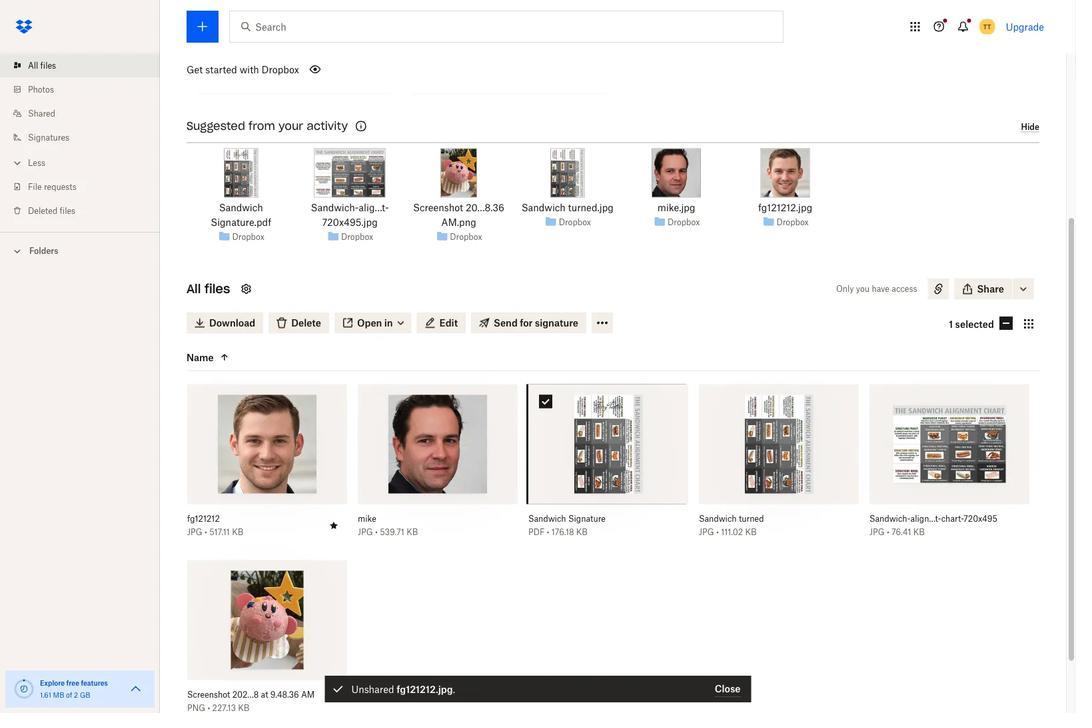 Task type: describe. For each thing, give the bounding box(es) containing it.
file, sandwich-alignment-chart-720x495.jpg row
[[870, 385, 1030, 547]]

upgrade
[[1007, 21, 1045, 32]]

dropbox for sandwich-alig…t- 720x495.jpg
[[341, 232, 374, 242]]

2 horizontal spatial files
[[205, 282, 230, 297]]

111.02
[[722, 528, 744, 538]]

• inside fg121212 jpg • 517.11 kb
[[205, 528, 207, 538]]

sandwich signature pdf • 176.18 kb
[[529, 514, 606, 538]]

all files link
[[11, 53, 160, 77]]

dropbox for sandwich signature.pdf
[[232, 232, 265, 242]]

chart-
[[942, 514, 964, 524]]

sandwich- for align…t-
[[870, 514, 911, 524]]

fg121212
[[187, 514, 220, 524]]

517.11
[[209, 528, 230, 538]]

sandwich for sandwich turned jpg • 111.02 kb
[[700, 514, 737, 524]]

fg121212.jpg link
[[759, 201, 813, 215]]

requests
[[44, 182, 77, 192]]

all files list item
[[0, 53, 160, 77]]

files for all files link on the left
[[40, 60, 56, 70]]

get
[[187, 64, 203, 75]]

shared link
[[11, 101, 160, 125]]

9.48.36
[[271, 691, 299, 701]]

photos
[[28, 84, 54, 94]]

am.png
[[442, 217, 477, 228]]

hide
[[1022, 122, 1040, 132]]

turned
[[739, 514, 765, 524]]

turned.jpg
[[569, 202, 614, 214]]

/screenshot 2023-08-18 at 9.48.36 am.png image
[[441, 149, 477, 198]]

sandwich for sandwich turned.jpg
[[522, 202, 566, 214]]

dropbox link for screenshot 20…8.36 am.png
[[450, 230, 482, 244]]

1 vertical spatial fg121212.jpg
[[397, 684, 453, 695]]

suggested
[[187, 120, 245, 133]]

1.61
[[40, 691, 51, 700]]

quota usage element
[[13, 679, 35, 700]]

/sandwich alignment chart 720x495.jpg image
[[315, 149, 386, 198]]

kb inside fg121212 jpg • 517.11 kb
[[232, 528, 244, 538]]

free
[[66, 679, 79, 687]]

from
[[249, 120, 275, 133]]

screenshot 20…8.36 am.png
[[413, 202, 505, 228]]

/sandwich signature.pdf image
[[224, 149, 258, 198]]

hide button
[[1022, 122, 1040, 133]]

delete
[[292, 318, 321, 329]]

of
[[66, 691, 72, 700]]

.
[[453, 684, 455, 695]]

photos link
[[11, 77, 160, 101]]

176.18
[[552, 528, 574, 538]]

at
[[261, 691, 268, 701]]

file requests
[[28, 182, 77, 192]]

alert containing close
[[325, 676, 752, 703]]

your
[[279, 120, 304, 133]]

screenshot 20…8.36 am.png link
[[411, 201, 507, 230]]

signatures link
[[11, 125, 160, 149]]

folder settings image
[[238, 281, 254, 297]]

jpg inside "mike jpg • 539.71 kb"
[[358, 528, 373, 538]]

less image
[[11, 156, 24, 170]]

screenshot 202…8 at 9.48.36 am
[[187, 691, 315, 701]]

sandwich- for alig…t-
[[311, 202, 359, 214]]

dropbox right with
[[262, 64, 299, 75]]

file, fg121212.jpg row
[[187, 385, 347, 547]]

less
[[28, 158, 45, 168]]

send for signature
[[494, 318, 579, 329]]

/sandwich turned.jpg image
[[551, 149, 585, 198]]

explore free features 1.61 mb of 2 gb
[[40, 679, 108, 700]]

signature.pdf
[[211, 217, 272, 228]]

deleted files
[[28, 206, 75, 216]]

76.41
[[892, 528, 912, 538]]

dropbox for mike.jpg
[[668, 217, 700, 227]]

gb
[[80, 691, 90, 700]]

unshared fg121212.jpg .
[[352, 684, 455, 695]]

folders button
[[0, 241, 160, 260]]

1 horizontal spatial all
[[187, 282, 201, 297]]

sandwich-align…t-chart-720x495 button
[[870, 514, 1001, 525]]

sandwich turned.jpg link
[[522, 201, 614, 215]]

started
[[206, 64, 237, 75]]

name button
[[187, 350, 299, 366]]

am
[[301, 691, 315, 701]]

sandwich turned jpg • 111.02 kb
[[700, 514, 765, 538]]

sandwich signature button
[[529, 514, 659, 525]]

only you have access
[[837, 284, 918, 294]]

dropbox image
[[11, 13, 37, 40]]

alig…t-
[[359, 202, 389, 214]]

dropbox link for sandwich-alig…t- 720x495.jpg
[[341, 230, 374, 244]]

pdf
[[529, 528, 545, 538]]

2
[[74, 691, 78, 700]]

file requests link
[[11, 175, 160, 199]]

kb inside "sandwich signature pdf • 176.18 kb"
[[577, 528, 588, 538]]

signature
[[535, 318, 579, 329]]

file, screenshot 2023-08-18 at 9.48.36 am.png row
[[187, 561, 347, 714]]

dropbox for screenshot 20…8.36 am.png
[[450, 232, 482, 242]]

download
[[209, 318, 256, 329]]

kb inside sandwich turned jpg • 111.02 kb
[[746, 528, 757, 538]]

edit button
[[417, 313, 466, 334]]

/mike.jpg image
[[652, 149, 702, 198]]

dropbox link for mike.jpg
[[668, 216, 700, 229]]

kb inside sandwich-align…t-chart-720x495 jpg • 76.41 kb
[[914, 528, 926, 538]]

tt
[[984, 22, 992, 31]]

mike button
[[358, 514, 489, 525]]

folders
[[29, 246, 58, 256]]



Task type: locate. For each thing, give the bounding box(es) containing it.
0 vertical spatial fg121212.jpg
[[759, 202, 813, 214]]

kb inside "mike jpg • 539.71 kb"
[[407, 528, 418, 538]]

• left 76.41
[[888, 528, 890, 538]]

file, mike.jpg row
[[358, 385, 518, 547]]

dropbox for fg121212.jpg
[[777, 217, 809, 227]]

screenshot inside button
[[187, 691, 230, 701]]

dropbox link down "am.png"
[[450, 230, 482, 244]]

2 jpg from the left
[[358, 528, 373, 538]]

dropbox link for sandwich signature.pdf
[[232, 230, 265, 244]]

jpg inside sandwich-align…t-chart-720x495 jpg • 76.41 kb
[[870, 528, 885, 538]]

get started with dropbox
[[187, 64, 299, 75]]

screenshot left "202…8"
[[187, 691, 230, 701]]

720x495
[[964, 514, 998, 524]]

files inside list item
[[40, 60, 56, 70]]

sandwich- up 76.41
[[870, 514, 911, 524]]

in
[[385, 318, 393, 329]]

deleted
[[28, 206, 58, 216]]

you
[[857, 284, 870, 294]]

only
[[837, 284, 855, 294]]

screenshot
[[413, 202, 464, 214], [187, 691, 230, 701]]

mike
[[358, 514, 377, 524]]

file, sandwich turned.jpg row
[[700, 385, 860, 547]]

dropbox down the signature.pdf at the top
[[232, 232, 265, 242]]

send
[[494, 318, 518, 329]]

0 vertical spatial screenshot
[[413, 202, 464, 214]]

1 jpg from the left
[[187, 528, 203, 538]]

20…8.36
[[466, 202, 505, 214]]

1 • from the left
[[205, 528, 207, 538]]

suggested from your activity
[[187, 120, 348, 133]]

deleted files link
[[11, 199, 160, 223]]

files for deleted files "link"
[[60, 206, 75, 216]]

dropbox link
[[559, 216, 591, 229], [668, 216, 700, 229], [777, 216, 809, 229], [232, 230, 265, 244], [341, 230, 374, 244], [450, 230, 482, 244]]

tt button
[[977, 16, 999, 37]]

sandwich signature.pdf
[[211, 202, 272, 228]]

1 vertical spatial files
[[60, 206, 75, 216]]

screenshot 202…8 at 9.48.36 am button
[[187, 690, 318, 701]]

5 • from the left
[[888, 528, 890, 538]]

files inside "link"
[[60, 206, 75, 216]]

screenshot up "am.png"
[[413, 202, 464, 214]]

unshared
[[352, 684, 394, 695]]

files
[[40, 60, 56, 70], [60, 206, 75, 216], [205, 282, 230, 297]]

signatures
[[28, 132, 69, 142]]

explore
[[40, 679, 65, 687]]

3 • from the left
[[547, 528, 550, 538]]

kb
[[232, 528, 244, 538], [407, 528, 418, 538], [577, 528, 588, 538], [746, 528, 757, 538], [914, 528, 926, 538]]

0 vertical spatial all files
[[28, 60, 56, 70]]

sandwich inside sandwich turned jpg • 111.02 kb
[[700, 514, 737, 524]]

1 horizontal spatial sandwich-
[[870, 514, 911, 524]]

send for signature button
[[471, 313, 587, 334]]

202…8
[[233, 691, 259, 701]]

sandwich-alig…t- 720x495.jpg link
[[302, 201, 398, 230]]

share
[[978, 284, 1005, 295]]

all files inside list item
[[28, 60, 56, 70]]

kb down align…t-
[[914, 528, 926, 538]]

dropbox down "am.png"
[[450, 232, 482, 242]]

have
[[872, 284, 890, 294]]

signature
[[569, 514, 606, 524]]

2 vertical spatial files
[[205, 282, 230, 297]]

fg121212 button
[[187, 514, 318, 525]]

list
[[0, 45, 160, 232]]

1 vertical spatial all
[[187, 282, 201, 297]]

with
[[240, 64, 259, 75]]

download button
[[187, 313, 264, 334]]

dropbox link down 720x495.jpg on the top left of page
[[341, 230, 374, 244]]

name
[[187, 352, 214, 363]]

0 vertical spatial files
[[40, 60, 56, 70]]

sandwich up pdf
[[529, 514, 567, 524]]

mike.jpg
[[658, 202, 696, 214]]

0 vertical spatial all
[[28, 60, 38, 70]]

dropbox link down 'mike.jpg' link
[[668, 216, 700, 229]]

list containing all files
[[0, 45, 160, 232]]

open
[[357, 318, 382, 329]]

file, sandwich signature.pdf row
[[529, 385, 689, 547]]

• left 539.71
[[375, 528, 378, 538]]

align…t-
[[911, 514, 942, 524]]

dropbox
[[262, 64, 299, 75], [559, 217, 591, 227], [668, 217, 700, 227], [777, 217, 809, 227], [232, 232, 265, 242], [341, 232, 374, 242], [450, 232, 482, 242]]

fg121212.jpg down '/fg121212.jpg' image
[[759, 202, 813, 214]]

files up the photos
[[40, 60, 56, 70]]

share button
[[955, 279, 1013, 300]]

/fg121212.jpg image
[[761, 149, 811, 198]]

4 • from the left
[[717, 528, 719, 538]]

0 horizontal spatial all
[[28, 60, 38, 70]]

fg121212 jpg • 517.11 kb
[[187, 514, 244, 538]]

dropbox down 'mike.jpg' link
[[668, 217, 700, 227]]

sandwich-alig…t- 720x495.jpg
[[311, 202, 389, 228]]

dropbox down fg121212.jpg link
[[777, 217, 809, 227]]

jpg left the 111.02
[[700, 528, 715, 538]]

sandwich-
[[311, 202, 359, 214], [870, 514, 911, 524]]

sandwich for sandwich signature pdf • 176.18 kb
[[529, 514, 567, 524]]

4 jpg from the left
[[870, 528, 885, 538]]

jpg left 76.41
[[870, 528, 885, 538]]

0 horizontal spatial sandwich-
[[311, 202, 359, 214]]

all
[[28, 60, 38, 70], [187, 282, 201, 297]]

jpg inside sandwich turned jpg • 111.02 kb
[[700, 528, 715, 538]]

sandwich- inside sandwich-align…t-chart-720x495 jpg • 76.41 kb
[[870, 514, 911, 524]]

1 kb from the left
[[232, 528, 244, 538]]

0 horizontal spatial fg121212.jpg
[[397, 684, 453, 695]]

all files left folder settings image
[[187, 282, 230, 297]]

dropbox for sandwich turned.jpg
[[559, 217, 591, 227]]

1 horizontal spatial all files
[[187, 282, 230, 297]]

sandwich inside sandwich signature.pdf
[[219, 202, 263, 214]]

sandwich-align…t-chart-720x495 jpg • 76.41 kb
[[870, 514, 998, 538]]

kb down turned
[[746, 528, 757, 538]]

sandwich inside "sandwich signature pdf • 176.18 kb"
[[529, 514, 567, 524]]

open in
[[357, 318, 393, 329]]

dropbox link for fg121212.jpg
[[777, 216, 809, 229]]

539.71
[[380, 528, 405, 538]]

fg121212.jpg
[[759, 202, 813, 214], [397, 684, 453, 695]]

• down fg121212
[[205, 528, 207, 538]]

2 kb from the left
[[407, 528, 418, 538]]

• inside sandwich turned jpg • 111.02 kb
[[717, 528, 719, 538]]

1 horizontal spatial fg121212.jpg
[[759, 202, 813, 214]]

close button
[[715, 681, 741, 698]]

1 horizontal spatial files
[[60, 206, 75, 216]]

dropbox link down sandwich turned.jpg link
[[559, 216, 591, 229]]

0 horizontal spatial all files
[[28, 60, 56, 70]]

features
[[81, 679, 108, 687]]

mb
[[53, 691, 64, 700]]

all inside list item
[[28, 60, 38, 70]]

sandwich up the signature.pdf at the top
[[219, 202, 263, 214]]

0 horizontal spatial screenshot
[[187, 691, 230, 701]]

access
[[892, 284, 918, 294]]

• right pdf
[[547, 528, 550, 538]]

open in button
[[335, 313, 412, 334]]

delete button
[[269, 313, 329, 334]]

sandwich for sandwich signature.pdf
[[219, 202, 263, 214]]

upgrade link
[[1007, 21, 1045, 32]]

jpg down fg121212
[[187, 528, 203, 538]]

screenshot inside screenshot 20…8.36 am.png
[[413, 202, 464, 214]]

kb down mike button
[[407, 528, 418, 538]]

sandwich- up 720x495.jpg on the top left of page
[[311, 202, 359, 214]]

1 vertical spatial screenshot
[[187, 691, 230, 701]]

• inside "mike jpg • 539.71 kb"
[[375, 528, 378, 538]]

jpg
[[187, 528, 203, 538], [358, 528, 373, 538], [700, 528, 715, 538], [870, 528, 885, 538]]

files right deleted
[[60, 206, 75, 216]]

0 horizontal spatial files
[[40, 60, 56, 70]]

1 vertical spatial all files
[[187, 282, 230, 297]]

1
[[950, 319, 954, 330]]

0 vertical spatial sandwich-
[[311, 202, 359, 214]]

activity
[[307, 120, 348, 133]]

jpg down mike
[[358, 528, 373, 538]]

Search in folder "Dropbox" text field
[[255, 19, 756, 34]]

dropbox link down fg121212.jpg link
[[777, 216, 809, 229]]

• left the 111.02
[[717, 528, 719, 538]]

1 vertical spatial sandwich-
[[870, 514, 911, 524]]

all up the photos
[[28, 60, 38, 70]]

all up the download button
[[187, 282, 201, 297]]

jpg inside fg121212 jpg • 517.11 kb
[[187, 528, 203, 538]]

dropbox link down the signature.pdf at the top
[[232, 230, 265, 244]]

dropbox down 720x495.jpg on the top left of page
[[341, 232, 374, 242]]

sandwich- inside sandwich-alig…t- 720x495.jpg
[[311, 202, 359, 214]]

2 • from the left
[[375, 528, 378, 538]]

kb right 517.11
[[232, 528, 244, 538]]

4 kb from the left
[[746, 528, 757, 538]]

file
[[28, 182, 42, 192]]

dropbox link for sandwich turned.jpg
[[559, 216, 591, 229]]

mike.jpg link
[[658, 201, 696, 215]]

files left folder settings image
[[205, 282, 230, 297]]

shared
[[28, 108, 55, 118]]

1 selected
[[950, 319, 995, 330]]

mike jpg • 539.71 kb
[[358, 514, 418, 538]]

1 horizontal spatial screenshot
[[413, 202, 464, 214]]

sandwich down '/sandwich turned.jpg' image
[[522, 202, 566, 214]]

screenshot for screenshot 202…8 at 9.48.36 am
[[187, 691, 230, 701]]

sandwich up the 111.02
[[700, 514, 737, 524]]

• inside sandwich-align…t-chart-720x495 jpg • 76.41 kb
[[888, 528, 890, 538]]

dropbox down sandwich turned.jpg link
[[559, 217, 591, 227]]

5 kb from the left
[[914, 528, 926, 538]]

all files up the photos
[[28, 60, 56, 70]]

alert
[[325, 676, 752, 703]]

fg121212.jpg right unshared
[[397, 684, 453, 695]]

sandwich signature.pdf link
[[193, 201, 290, 230]]

3 kb from the left
[[577, 528, 588, 538]]

close
[[715, 683, 741, 695]]

kb down signature
[[577, 528, 588, 538]]

edit
[[440, 318, 458, 329]]

• inside "sandwich signature pdf • 176.18 kb"
[[547, 528, 550, 538]]

•
[[205, 528, 207, 538], [375, 528, 378, 538], [547, 528, 550, 538], [717, 528, 719, 538], [888, 528, 890, 538]]

3 jpg from the left
[[700, 528, 715, 538]]

screenshot for screenshot 20…8.36 am.png
[[413, 202, 464, 214]]

sandwich turned.jpg
[[522, 202, 614, 214]]



Task type: vqa. For each thing, say whether or not it's contained in the screenshot.
the 2
yes



